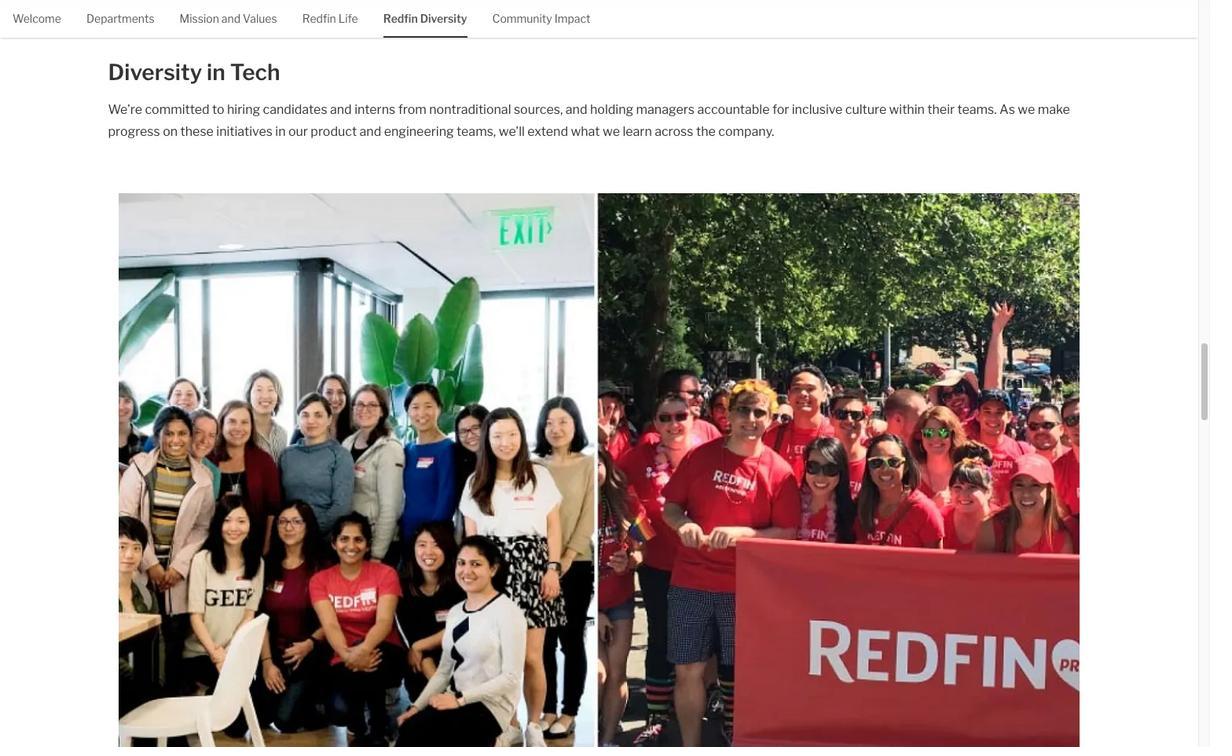 Task type: vqa. For each thing, say whether or not it's contained in the screenshot.
from
yes



Task type: describe. For each thing, give the bounding box(es) containing it.
candidates
[[263, 102, 327, 117]]

nontraditional
[[429, 102, 511, 117]]

company.
[[718, 124, 774, 139]]

mission
[[180, 12, 219, 25]]

accountable
[[697, 102, 770, 117]]

redfin diversity link
[[383, 0, 467, 36]]

mission and values
[[180, 12, 277, 25]]

hiring
[[227, 102, 260, 117]]

their
[[927, 102, 955, 117]]

welcome
[[13, 12, 61, 25]]

values
[[243, 12, 277, 25]]

across
[[655, 124, 693, 139]]

to
[[212, 102, 224, 117]]

managers
[[636, 102, 695, 117]]

0 vertical spatial in
[[207, 59, 225, 86]]

community
[[492, 12, 552, 25]]

we'll
[[499, 124, 525, 139]]

redfin life
[[302, 12, 358, 25]]

as
[[1000, 102, 1015, 117]]

what
[[571, 124, 600, 139]]

and up what
[[566, 102, 587, 117]]

holding
[[590, 102, 633, 117]]

sources,
[[514, 102, 563, 117]]

learn
[[623, 124, 652, 139]]

and down interns
[[360, 124, 381, 139]]

we're committed to hiring candidates and interns from nontraditional sources, and holding managers accountable for inclusive culture within their teams. as we make progress on these initiatives in our product and engineering teams, we'll extend what we learn across the company.
[[108, 102, 1070, 139]]

we're
[[108, 102, 142, 117]]

from
[[398, 102, 426, 117]]

redfin life link
[[302, 0, 358, 36]]

engineering
[[384, 124, 454, 139]]

0 vertical spatial we
[[1018, 102, 1035, 117]]

photos of employees in office and at pride event image
[[118, 193, 1080, 747]]

for
[[772, 102, 789, 117]]

make
[[1038, 102, 1070, 117]]

inclusive
[[792, 102, 843, 117]]

diversity in tech
[[108, 59, 280, 86]]

mission and values link
[[180, 0, 277, 36]]

within
[[889, 102, 925, 117]]



Task type: locate. For each thing, give the bounding box(es) containing it.
community impact link
[[492, 0, 590, 36]]

in up to in the top of the page
[[207, 59, 225, 86]]

in inside we're committed to hiring candidates and interns from nontraditional sources, and holding managers accountable for inclusive culture within their teams. as we make progress on these initiatives in our product and engineering teams, we'll extend what we learn across the company.
[[275, 124, 286, 139]]

initiatives
[[216, 124, 273, 139]]

1 horizontal spatial redfin
[[383, 12, 418, 25]]

redfin left life
[[302, 12, 336, 25]]

0 horizontal spatial redfin
[[302, 12, 336, 25]]

community impact
[[492, 12, 590, 25]]

in
[[207, 59, 225, 86], [275, 124, 286, 139]]

product
[[311, 124, 357, 139]]

committed
[[145, 102, 209, 117]]

1 horizontal spatial we
[[1018, 102, 1035, 117]]

impact
[[554, 12, 590, 25]]

extend
[[527, 124, 568, 139]]

1 vertical spatial diversity
[[108, 59, 202, 86]]

redfin diversity
[[383, 12, 467, 25]]

our
[[288, 124, 308, 139]]

we
[[1018, 102, 1035, 117], [603, 124, 620, 139]]

1 vertical spatial we
[[603, 124, 620, 139]]

departments link
[[86, 0, 154, 36]]

1 horizontal spatial diversity
[[420, 12, 467, 25]]

we right as
[[1018, 102, 1035, 117]]

teams.
[[957, 102, 997, 117]]

progress
[[108, 124, 160, 139]]

life
[[338, 12, 358, 25]]

0 horizontal spatial we
[[603, 124, 620, 139]]

redfin for redfin life
[[302, 12, 336, 25]]

diversity
[[420, 12, 467, 25], [108, 59, 202, 86]]

and up product
[[330, 102, 352, 117]]

interns
[[354, 102, 395, 117]]

diversity inside "redfin diversity" link
[[420, 12, 467, 25]]

2 redfin from the left
[[383, 12, 418, 25]]

redfin right life
[[383, 12, 418, 25]]

in left "our"
[[275, 124, 286, 139]]

on
[[163, 124, 178, 139]]

departments
[[86, 12, 154, 25]]

the
[[696, 124, 716, 139]]

0 horizontal spatial diversity
[[108, 59, 202, 86]]

and
[[221, 12, 241, 25], [330, 102, 352, 117], [566, 102, 587, 117], [360, 124, 381, 139]]

culture
[[845, 102, 886, 117]]

0 vertical spatial diversity
[[420, 12, 467, 25]]

we down holding
[[603, 124, 620, 139]]

1 vertical spatial in
[[275, 124, 286, 139]]

these
[[180, 124, 214, 139]]

and inside mission and values link
[[221, 12, 241, 25]]

and left values
[[221, 12, 241, 25]]

redfin
[[302, 12, 336, 25], [383, 12, 418, 25]]

tech
[[230, 59, 280, 86]]

welcome link
[[13, 0, 61, 36]]

teams,
[[457, 124, 496, 139]]

1 horizontal spatial in
[[275, 124, 286, 139]]

redfin for redfin diversity
[[383, 12, 418, 25]]

1 redfin from the left
[[302, 12, 336, 25]]

0 horizontal spatial in
[[207, 59, 225, 86]]



